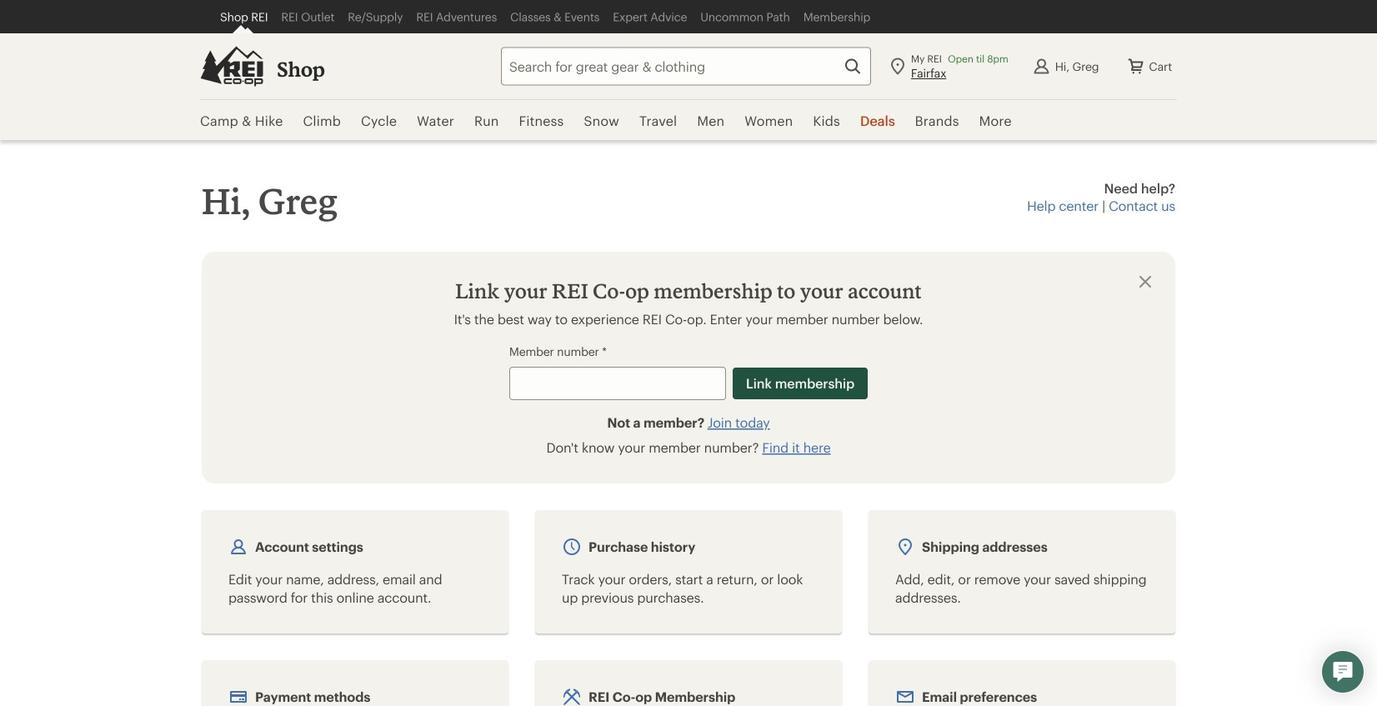 Task type: describe. For each thing, give the bounding box(es) containing it.
rei co-op, go to rei.com home page image
[[200, 46, 263, 86]]



Task type: locate. For each thing, give the bounding box(es) containing it.
banner
[[0, 0, 1377, 142]]

Search for great gear & clothing text field
[[501, 47, 871, 85]]

None search field
[[471, 47, 871, 85]]

shopping cart is empty image
[[1126, 56, 1146, 76]]

search image
[[843, 56, 863, 76]]

None text field
[[509, 367, 726, 400]]

live chat image
[[1333, 662, 1353, 682]]

x icon image
[[1135, 272, 1155, 292]]

None field
[[501, 47, 871, 85]]



Task type: vqa. For each thing, say whether or not it's contained in the screenshot.
field on the top of the page
yes



